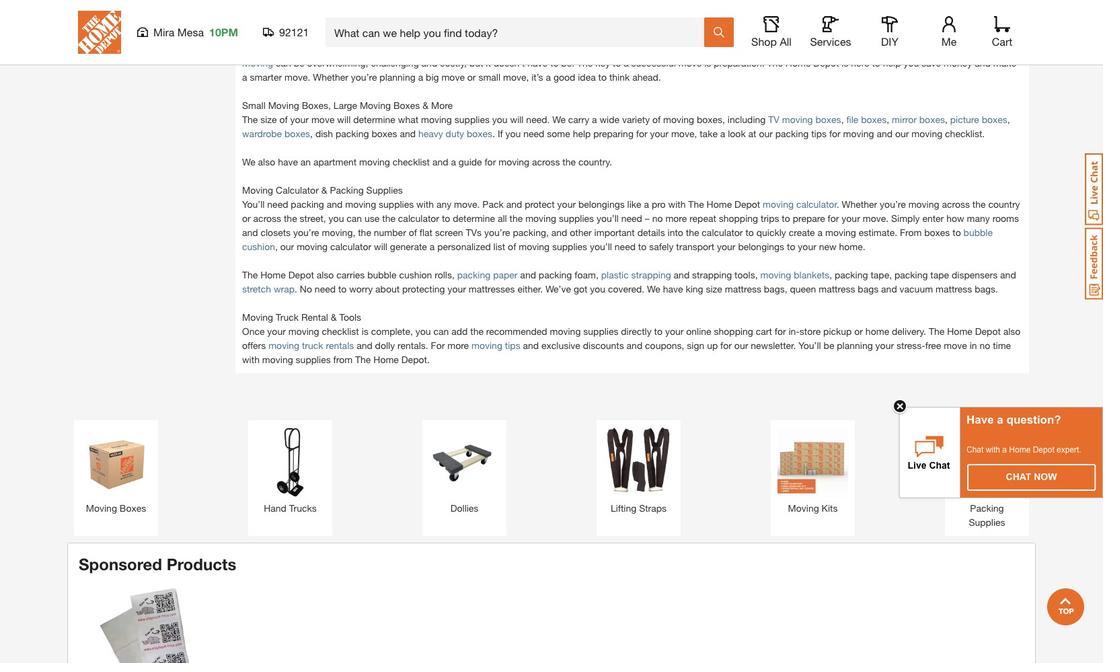 Task type: locate. For each thing, give the bounding box(es) containing it.
0 horizontal spatial strapping
[[632, 269, 671, 281]]

your down rolls,
[[448, 283, 466, 295]]

dollies
[[451, 503, 479, 514]]

and up the big
[[422, 57, 438, 69]]

you up "moving,"
[[329, 213, 344, 224]]

boxes down moving boxes image
[[120, 503, 146, 514]]

1 vertical spatial be
[[824, 340, 835, 351]]

moving,
[[322, 227, 356, 238]]

0 vertical spatial also
[[258, 156, 275, 168]]

a right "it's"
[[546, 71, 551, 83]]

is left the "complete,"
[[362, 326, 369, 337]]

0 vertical spatial boxes
[[394, 100, 420, 111]]

0 vertical spatial planning
[[380, 71, 416, 83]]

1 vertical spatial packing
[[971, 503, 1005, 514]]

moving kits link
[[778, 427, 849, 515]]

we up some
[[553, 114, 566, 125]]

moving
[[421, 114, 452, 125], [664, 114, 695, 125], [782, 114, 813, 125], [844, 128, 875, 139], [912, 128, 943, 139], [359, 156, 390, 168], [499, 156, 530, 168], [345, 198, 376, 210], [763, 198, 794, 210], [909, 198, 940, 210], [526, 213, 557, 224], [826, 227, 857, 238], [297, 241, 328, 252], [519, 241, 550, 252], [761, 269, 792, 281], [289, 326, 319, 337], [550, 326, 581, 337], [269, 340, 300, 351], [472, 340, 503, 351], [262, 354, 293, 365]]

home
[[786, 57, 811, 69], [707, 198, 732, 210], [261, 269, 286, 281], [948, 326, 973, 337], [374, 354, 399, 365], [1010, 445, 1031, 455]]

1 horizontal spatial also
[[317, 269, 334, 281]]

0 horizontal spatial checklist
[[322, 326, 359, 337]]

1 horizontal spatial no
[[980, 340, 991, 351]]

bubble inside the bubble cushion
[[964, 227, 993, 238]]

2 vertical spatial .
[[295, 283, 297, 295]]

depot
[[814, 57, 839, 69], [735, 198, 761, 210], [289, 269, 314, 281], [976, 326, 1001, 337], [1033, 445, 1055, 455]]

of right list
[[508, 241, 516, 252]]

moving down offers
[[262, 354, 293, 365]]

is left here at the top of page
[[842, 57, 849, 69]]

you right got
[[590, 283, 606, 295]]

across up closets
[[253, 213, 281, 224]]

0 horizontal spatial no
[[653, 213, 663, 224]]

a down moving link
[[242, 71, 247, 83]]

determine
[[353, 114, 396, 125], [453, 213, 495, 224]]

0 vertical spatial help
[[883, 57, 901, 69]]

no
[[653, 213, 663, 224], [980, 340, 991, 351]]

0 horizontal spatial &
[[321, 184, 327, 196]]

of left flat
[[409, 227, 417, 238]]

move. for . whether you're moving across the country or across the street, you can use the calculator to determine all the moving supplies you'll need – no more repeat shopping trips to prepare for your move. simply enter how many rooms and closets you're moving, the number of flat screen tvs you're packing, and other important details into the calculator to quickly create a moving estimate. from boxes to
[[863, 213, 889, 224]]

1 horizontal spatial tips
[[812, 128, 827, 139]]

covered.
[[608, 283, 645, 295]]

the
[[563, 156, 576, 168], [973, 198, 986, 210], [284, 213, 297, 224], [382, 213, 396, 224], [510, 213, 523, 224], [358, 227, 371, 238], [686, 227, 700, 238], [471, 326, 484, 337]]

depot inside once your moving checklist is complete, you can add the recommended moving supplies directly to your online shopping cart for in-store pickup or home delivery. the home depot also offers
[[976, 326, 1001, 337]]

with inside and exclusive discounts and coupons, sign up for our newsletter. you'll be planning your stress-free move in no time with moving supplies from the home depot.
[[242, 354, 260, 365]]

move, down 'doesn't'
[[503, 71, 529, 83]]

1 horizontal spatial &
[[331, 312, 337, 323]]

time
[[993, 340, 1012, 351]]

bubble cushion
[[242, 227, 993, 252]]

0 vertical spatial size
[[261, 114, 277, 125]]

your inside . whether you're moving across the country or across the street, you can use the calculator to determine all the moving supplies you'll need – no more repeat shopping trips to prepare for your move. simply enter how many rooms and closets you're moving, the number of flat screen tvs you're packing, and other important details into the calculator to quickly create a moving estimate. from boxes to
[[842, 213, 861, 224]]

size right king
[[706, 283, 723, 295]]

a up the new
[[818, 227, 823, 238]]

other
[[570, 227, 592, 238]]

0 horizontal spatial have
[[278, 156, 298, 168]]

1 vertical spatial across
[[942, 198, 970, 210]]

to
[[550, 57, 559, 69], [613, 57, 621, 69], [872, 57, 881, 69], [599, 71, 607, 83], [442, 213, 450, 224], [782, 213, 791, 224], [746, 227, 754, 238], [953, 227, 961, 238], [639, 241, 647, 252], [787, 241, 796, 252], [338, 283, 347, 295], [655, 326, 663, 337]]

and down "heavy" at top
[[433, 156, 449, 168]]

0 horizontal spatial you'll
[[242, 198, 265, 210]]

file boxes link
[[847, 114, 887, 125]]

0 horizontal spatial determine
[[353, 114, 396, 125]]

1 vertical spatial or
[[242, 213, 251, 224]]

1 horizontal spatial can
[[347, 213, 362, 224]]

1 vertical spatial cushion
[[399, 269, 432, 281]]

0 vertical spatial move,
[[503, 71, 529, 83]]

1 horizontal spatial checklist
[[393, 156, 430, 168]]

more
[[666, 213, 687, 224], [448, 340, 469, 351]]

of inside . whether you're moving across the country or across the street, you can use the calculator to determine all the moving supplies you'll need – no more repeat shopping trips to prepare for your move. simply enter how many rooms and closets you're moving, the number of flat screen tvs you're packing, and other important details into the calculator to quickly create a moving estimate. from boxes to
[[409, 227, 417, 238]]

1 vertical spatial checklist
[[322, 326, 359, 337]]

and right 'dispensers'
[[1001, 269, 1017, 281]]

supplies inside once your moving checklist is complete, you can add the recommended moving supplies directly to your online shopping cart for in-store pickup or home delivery. the home depot also offers
[[584, 326, 619, 337]]

determine inside . whether you're moving across the country or across the street, you can use the calculator to determine all the moving supplies you'll need – no more repeat shopping trips to prepare for your move. simply enter how many rooms and closets you're moving, the number of flat screen tvs you're packing, and other important details into the calculator to quickly create a moving estimate. from boxes to
[[453, 213, 495, 224]]

0 horizontal spatial bubble
[[368, 269, 397, 281]]

we down plastic strapping link
[[647, 283, 661, 295]]

depot down 'services'
[[814, 57, 839, 69]]

0 vertical spatial or
[[468, 71, 476, 83]]

0 horizontal spatial packing
[[330, 184, 364, 196]]

for down the variety
[[637, 128, 648, 139]]

a inside . whether you're moving across the country or across the street, you can use the calculator to determine all the moving supplies you'll need – no more repeat shopping trips to prepare for your move. simply enter how many rooms and closets you're moving, the number of flat screen tvs you're packing, and other important details into the calculator to quickly create a moving estimate. from boxes to
[[818, 227, 823, 238]]

checklist inside once your moving checklist is complete, you can add the recommended moving supplies directly to your online shopping cart for in-store pickup or home delivery. the home depot also offers
[[322, 326, 359, 337]]

or inside can be overwhelming, challenging and costly, but it doesn't have to be. the key to a successful move is preparation. the home depot is here to help you save money and make a smarter move. whether you're planning a big move or small move, it's a good idea to think ahead.
[[468, 71, 476, 83]]

home.
[[840, 241, 866, 252]]

1 vertical spatial determine
[[453, 213, 495, 224]]

2 vertical spatial move.
[[863, 213, 889, 224]]

tv moving boxes link
[[769, 114, 842, 125]]

number
[[374, 227, 406, 238]]

got
[[574, 283, 588, 295]]

move left in
[[944, 340, 968, 351]]

mattress
[[725, 283, 762, 295], [819, 283, 856, 295], [936, 283, 973, 295]]

boxes inside . whether you're moving across the country or across the street, you can use the calculator to determine all the moving supplies you'll need – no more repeat shopping trips to prepare for your move. simply enter how many rooms and closets you're moving, the number of flat screen tvs you're packing, and other important details into the calculator to quickly create a moving estimate. from boxes to
[[925, 227, 950, 238]]

the up many on the top right
[[973, 198, 986, 210]]

2 vertical spatial or
[[855, 326, 863, 337]]

home inside can be overwhelming, challenging and costly, but it doesn't have to be. the key to a successful move is preparation. the home depot is here to help you save money and make a smarter move. whether you're planning a big move or small move, it's a good idea to think ahead.
[[786, 57, 811, 69]]

boxes down enter
[[925, 227, 950, 238]]

cart
[[992, 35, 1013, 48]]

with down offers
[[242, 354, 260, 365]]

2 horizontal spatial move.
[[863, 213, 889, 224]]

checklist down "heavy" at top
[[393, 156, 430, 168]]

a right have
[[998, 414, 1004, 426]]

1 horizontal spatial bubble
[[964, 227, 993, 238]]

bubble inside the home depot also carries bubble cushion rolls, packing paper and packing foam, plastic strapping and strapping tools, moving blankets , packing tape, packing tape dispensers and stretch wrap . no need to worry about protecting your mattresses either. we've got you covered. we have king size mattress bags, queen mattress bags and vacuum mattress bags.
[[368, 269, 397, 281]]

1 horizontal spatial or
[[468, 71, 476, 83]]

and left make
[[975, 57, 991, 69]]

challenging
[[371, 57, 419, 69]]

overwhelming,
[[307, 57, 368, 69]]

for
[[421, 3, 448, 32], [637, 128, 648, 139], [830, 128, 841, 139], [485, 156, 496, 168], [828, 213, 839, 224], [775, 326, 786, 337], [721, 340, 732, 351]]

0 horizontal spatial tips
[[505, 340, 521, 351]]

depot.
[[402, 354, 430, 365]]

1 horizontal spatial mattress
[[819, 283, 856, 295]]

1 horizontal spatial whether
[[842, 198, 878, 210]]

or left home
[[855, 326, 863, 337]]

and up either.
[[520, 269, 536, 281]]

heavy
[[419, 128, 443, 139]]

small
[[479, 71, 501, 83]]

1 horizontal spatial across
[[532, 156, 560, 168]]

your
[[290, 114, 309, 125], [650, 128, 669, 139], [558, 198, 576, 210], [842, 213, 861, 224], [717, 241, 736, 252], [798, 241, 817, 252], [448, 283, 466, 295], [267, 326, 286, 337], [666, 326, 684, 337], [876, 340, 894, 351]]

1 vertical spatial no
[[980, 340, 991, 351]]

help down diy at the top
[[883, 57, 901, 69]]

including
[[728, 114, 766, 125]]

supplies up other
[[559, 213, 594, 224]]

a left the big
[[418, 71, 423, 83]]

1 horizontal spatial be
[[824, 340, 835, 351]]

the up stretch
[[242, 269, 258, 281]]

you
[[904, 57, 919, 69], [492, 114, 508, 125], [506, 128, 521, 139], [329, 213, 344, 224], [590, 283, 606, 295], [416, 326, 431, 337]]

your inside and exclusive discounts and coupons, sign up for our newsletter. you'll be planning your stress-free move in no time with moving supplies from the home depot.
[[876, 340, 894, 351]]

bags.
[[975, 283, 999, 295]]

depot up no
[[289, 269, 314, 281]]

0 horizontal spatial planning
[[380, 71, 416, 83]]

tape,
[[871, 269, 892, 281]]

for
[[431, 340, 445, 351]]

0 vertical spatial you'll
[[597, 213, 619, 224]]

have left king
[[663, 283, 683, 295]]

moving for moving truck rental & tools­
[[242, 312, 273, 323]]

enter
[[923, 213, 944, 224]]

1 horizontal spatial help
[[883, 57, 901, 69]]

you up rentals.
[[416, 326, 431, 337]]

determine inside "small moving boxes, large moving boxes & more­ the size of your move will determine what moving supplies you will need. we carry a wide variety of moving boxes, including tv moving boxes , file boxes , mirror boxes , picture boxes , wardrobe boxes , dish packing boxes and heavy duty boxes . if you need some help preparing for your move, take a look at our packing tips for moving and our moving checklist."
[[353, 114, 396, 125]]

1 horizontal spatial .
[[493, 128, 495, 139]]

, our moving calculator will generate a personalized list of moving supplies you'll need to safely transport your belongings to your new home.
[[275, 241, 866, 252]]

What can we help you find today? search field
[[334, 18, 704, 46]]

have a question?
[[967, 414, 1062, 426]]

0 vertical spatial .
[[493, 128, 495, 139]]

you'll inside . whether you're moving across the country or across the street, you can use the calculator to determine all the moving supplies you'll need – no more repeat shopping trips to prepare for your move. simply enter how many rooms and closets you're moving, the number of flat screen tvs you're packing, and other important details into the calculator to quickly create a moving estimate. from boxes to
[[597, 213, 619, 224]]

moving up moving link
[[242, 3, 318, 32]]

mattress down blankets
[[819, 283, 856, 295]]

size inside "small moving boxes, large moving boxes & more­ the size of your move will determine what moving supplies you will need. we carry a wide variety of moving boxes, including tv moving boxes , file boxes , mirror boxes , picture boxes , wardrobe boxes , dish packing boxes and heavy duty boxes . if you need some help preparing for your move, take a look at our packing tips for moving and our moving checklist."
[[261, 114, 277, 125]]

–
[[645, 213, 650, 224]]

kits
[[822, 503, 838, 514]]

calculator
[[797, 198, 837, 210], [398, 213, 439, 224], [702, 227, 743, 238], [330, 241, 372, 252]]

also down the wardrobe
[[258, 156, 275, 168]]

. inside "small moving boxes, large moving boxes & more­ the size of your move will determine what moving supplies you will need. we carry a wide variety of moving boxes, including tv moving boxes , file boxes , mirror boxes , picture boxes , wardrobe boxes , dish packing boxes and heavy duty boxes . if you need some help preparing for your move, take a look at our packing tips for moving and our moving checklist."
[[493, 128, 495, 139]]

0 horizontal spatial size
[[261, 114, 277, 125]]

,
[[842, 114, 844, 125], [887, 114, 890, 125], [945, 114, 948, 125], [1008, 114, 1011, 125], [310, 128, 313, 139], [275, 241, 278, 252], [830, 269, 833, 281]]

2 horizontal spatial have
[[663, 283, 683, 295]]

packing down apartment
[[330, 184, 364, 196]]

have inside can be overwhelming, challenging and costly, but it doesn't have to be. the key to a successful move is preparation. the home depot is here to help you save money and make a smarter move. whether you're planning a big move or small move, it's a good idea to think ahead.
[[528, 57, 548, 69]]

tips inside "small moving boxes, large moving boxes & more­ the size of your move will determine what moving supplies you will need. we carry a wide variety of moving boxes, including tv moving boxes , file boxes , mirror boxes , picture boxes , wardrobe boxes , dish packing boxes and heavy duty boxes . if you need some help preparing for your move, take a look at our packing tips for moving and our moving checklist."
[[812, 128, 827, 139]]

preparing
[[594, 128, 634, 139]]

supplies inside "small moving boxes, large moving boxes & more­ the size of your move will determine what moving supplies you will need. we carry a wide variety of moving boxes, including tv moving boxes , file boxes , mirror boxes , picture boxes , wardrobe boxes , dish packing boxes and heavy duty boxes . if you need some help preparing for your move, take a look at our packing tips for moving and our moving checklist."
[[455, 114, 490, 125]]

move.
[[285, 71, 311, 83], [454, 198, 480, 210], [863, 213, 889, 224]]

planning down challenging on the left top of the page
[[380, 71, 416, 83]]

help down the carry
[[573, 128, 591, 139]]

you're inside can be overwhelming, challenging and costly, but it doesn't have to be. the key to a successful move is preparation. the home depot is here to help you save money and make a smarter move. whether you're planning a big move or small move, it's a good idea to think ahead.
[[351, 71, 377, 83]]

you inside once your moving checklist is complete, you can add the recommended moving supplies directly to your online shopping cart for in-store pickup or home delivery. the home depot also offers
[[416, 326, 431, 337]]

if
[[498, 128, 503, 139]]

the up repeat at the right top of the page
[[689, 198, 704, 210]]

need down calculator
[[267, 198, 288, 210]]

1 horizontal spatial belongings
[[739, 241, 785, 252]]

1 horizontal spatial supplies
[[969, 517, 1006, 528]]

boxes
[[816, 114, 842, 125], [862, 114, 887, 125], [920, 114, 945, 125], [982, 114, 1008, 125], [285, 128, 310, 139], [372, 128, 397, 139], [467, 128, 493, 139], [925, 227, 950, 238]]

of
[[280, 114, 288, 125], [653, 114, 661, 125], [409, 227, 417, 238], [508, 241, 516, 252]]

for left 'every'
[[421, 3, 448, 32]]

be
[[294, 57, 305, 69], [824, 340, 835, 351]]

home up repeat at the right top of the page
[[707, 198, 732, 210]]

mattress down tape
[[936, 283, 973, 295]]

0 horizontal spatial whether
[[313, 71, 349, 83]]

your right preparing
[[650, 128, 669, 139]]

have
[[528, 57, 548, 69], [278, 156, 298, 168], [663, 283, 683, 295]]

need inside . whether you're moving across the country or across the street, you can use the calculator to determine all the moving supplies you'll need – no more repeat shopping trips to prepare for your move. simply enter how many rooms and closets you're moving, the number of flat screen tvs you're packing, and other important details into the calculator to quickly create a moving estimate. from boxes to
[[622, 213, 643, 224]]

0 horizontal spatial or
[[242, 213, 251, 224]]

0 vertical spatial move.
[[285, 71, 311, 83]]

whether up "estimate."
[[842, 198, 878, 210]]

for inside once your moving checklist is complete, you can add the recommended moving supplies directly to your online shopping cart for in-store pickup or home delivery. the home depot also offers
[[775, 326, 786, 337]]

0 horizontal spatial also
[[258, 156, 275, 168]]

moving down truck
[[269, 340, 300, 351]]

1 vertical spatial shopping
[[714, 326, 754, 337]]

moving kits
[[788, 503, 838, 514]]

determine down large
[[353, 114, 396, 125]]

0 horizontal spatial .
[[295, 283, 297, 295]]

0 vertical spatial can
[[276, 57, 291, 69]]

and down the recommended
[[523, 340, 539, 351]]

tvs
[[466, 227, 482, 238]]

need down important on the right top of the page
[[615, 241, 636, 252]]

you left save
[[904, 57, 919, 69]]

home up stretch wrap link
[[261, 269, 286, 281]]

, left file
[[842, 114, 844, 125]]

2 horizontal spatial or
[[855, 326, 863, 337]]

you'll need packing and moving supplies with any move. pack and protect your belongings like a pro with the home depot moving calculator
[[242, 198, 837, 210]]

boxes left dish
[[285, 128, 310, 139]]

home down dolly
[[374, 354, 399, 365]]

1 vertical spatial size
[[706, 283, 723, 295]]

0 horizontal spatial across
[[253, 213, 281, 224]]

packing supplies image
[[952, 427, 1023, 498]]

and exclusive discounts and coupons, sign up for our newsletter. you'll be planning your stress-free move in no time with moving supplies from the home depot.
[[242, 340, 1012, 365]]

the inside "small moving boxes, large moving boxes & more­ the size of your move will determine what moving supplies you will need. we carry a wide variety of moving boxes, including tv moving boxes , file boxes , mirror boxes , picture boxes , wardrobe boxes , dish packing boxes and heavy duty boxes . if you need some help preparing for your move, take a look at our packing tips for moving and our moving checklist."
[[242, 114, 258, 125]]

help inside can be overwhelming, challenging and costly, but it doesn't have to be. the key to a successful move is preparation. the home depot is here to help you save money and make a smarter move. whether you're planning a big move or small move, it's a good idea to think ahead.
[[883, 57, 901, 69]]

dollies link
[[429, 427, 500, 515]]

the down small
[[242, 114, 258, 125]]

whether inside can be overwhelming, challenging and costly, but it doesn't have to be. the key to a successful move is preparation. the home depot is here to help you save money and make a smarter move. whether you're planning a big move or small move, it's a good idea to think ahead.
[[313, 71, 349, 83]]

depot up quickly
[[735, 198, 761, 210]]

repeat
[[690, 213, 717, 224]]

0 horizontal spatial can
[[276, 57, 291, 69]]

1 horizontal spatial more
[[666, 213, 687, 224]]

the up the transport
[[686, 227, 700, 238]]

0 horizontal spatial supplies
[[325, 3, 414, 32]]

1 horizontal spatial determine
[[453, 213, 495, 224]]

and down directly in the right of the page
[[627, 340, 643, 351]]

0 vertical spatial be
[[294, 57, 305, 69]]

costly,
[[440, 57, 467, 69]]

store
[[800, 326, 821, 337]]

you right 'if'
[[506, 128, 521, 139]]

every
[[455, 3, 512, 32]]

no inside . whether you're moving across the country or across the street, you can use the calculator to determine all the moving supplies you'll need – no more repeat shopping trips to prepare for your move. simply enter how many rooms and closets you're moving, the number of flat screen tvs you're packing, and other important details into the calculator to quickly create a moving estimate. from boxes to
[[653, 213, 663, 224]]

move. inside can be overwhelming, challenging and costly, but it doesn't have to be. the key to a successful move is preparation. the home depot is here to help you save money and make a smarter move. whether you're planning a big move or small move, it's a good idea to think ahead.
[[285, 71, 311, 83]]

move down the 'costly,'
[[442, 71, 465, 83]]

move. inside . whether you're moving across the country or across the street, you can use the calculator to determine all the moving supplies you'll need – no more repeat shopping trips to prepare for your move. simply enter how many rooms and closets you're moving, the number of flat screen tvs you're packing, and other important details into the calculator to quickly create a moving estimate. from boxes to
[[863, 213, 889, 224]]

0 horizontal spatial cushion
[[242, 241, 275, 252]]

1 vertical spatial can
[[347, 213, 362, 224]]

no right –
[[653, 213, 663, 224]]

no inside and exclusive discounts and coupons, sign up for our newsletter. you'll be planning your stress-free move in no time with moving supplies from the home depot.
[[980, 340, 991, 351]]

2 mattress from the left
[[819, 283, 856, 295]]

0 horizontal spatial move,
[[503, 71, 529, 83]]

we
[[553, 114, 566, 125], [242, 156, 256, 168], [647, 283, 661, 295]]

0 vertical spatial bubble
[[964, 227, 993, 238]]

stretch
[[242, 283, 271, 295]]

country
[[989, 198, 1021, 210]]

1 vertical spatial planning
[[837, 340, 873, 351]]

feedback link image
[[1086, 227, 1104, 300]]

you up 'if'
[[492, 114, 508, 125]]

is left preparation.
[[705, 57, 712, 69]]

. left 'if'
[[493, 128, 495, 139]]

cushion inside the bubble cushion
[[242, 241, 275, 252]]

move, inside can be overwhelming, challenging and costly, but it doesn't have to be. the key to a successful move is preparation. the home depot is here to help you save money and make a smarter move. whether you're planning a big move or small move, it's a good idea to think ahead.
[[503, 71, 529, 83]]

size inside the home depot also carries bubble cushion rolls, packing paper and packing foam, plastic strapping and strapping tools, moving blankets , packing tape, packing tape dispensers and stretch wrap . no need to worry about protecting your mattresses either. we've got you covered. we have king size mattress bags, queen mattress bags and vacuum mattress bags.
[[706, 283, 723, 295]]

home inside and exclusive discounts and coupons, sign up for our newsletter. you'll be planning your stress-free move in no time with moving supplies from the home depot.
[[374, 354, 399, 365]]

depot up time
[[976, 326, 1001, 337]]

for left the in-
[[775, 326, 786, 337]]

the inside the home depot also carries bubble cushion rolls, packing paper and packing foam, plastic strapping and strapping tools, moving blankets , packing tape, packing tape dispensers and stretch wrap . no need to worry about protecting your mattresses either. we've got you covered. we have king size mattress bags, queen mattress bags and vacuum mattress bags.
[[242, 269, 258, 281]]

our down closets
[[280, 241, 294, 252]]

0 vertical spatial cushion
[[242, 241, 275, 252]]

dispensers
[[952, 269, 998, 281]]

prepare
[[793, 213, 826, 224]]

the right all
[[510, 213, 523, 224]]

1 horizontal spatial will
[[374, 241, 388, 252]]

or inside once your moving checklist is complete, you can add the recommended moving supplies directly to your online shopping cart for in-store pickup or home delivery. the home depot also offers
[[855, 326, 863, 337]]

2 horizontal spatial we
[[647, 283, 661, 295]]

0 vertical spatial tips
[[812, 128, 827, 139]]

1 vertical spatial have
[[278, 156, 298, 168]]

also inside the home depot also carries bubble cushion rolls, packing paper and packing foam, plastic strapping and strapping tools, moving blankets , packing tape, packing tape dispensers and stretch wrap . no need to worry about protecting your mattresses either. we've got you covered. we have king size mattress bags, queen mattress bags and vacuum mattress bags.
[[317, 269, 334, 281]]

1 vertical spatial bubble
[[368, 269, 397, 281]]

2 vertical spatial we
[[647, 283, 661, 295]]

protect
[[525, 198, 555, 210]]

across up 'how'
[[942, 198, 970, 210]]

expert.
[[1057, 445, 1082, 455]]

0 vertical spatial you'll
[[242, 198, 265, 210]]

in-
[[789, 326, 800, 337]]

to inside once your moving checklist is complete, you can add the recommended moving supplies directly to your online shopping cart for in-store pickup or home delivery. the home depot also offers
[[655, 326, 663, 337]]

2 horizontal spatial mattress
[[936, 283, 973, 295]]

you're down overwhelming,
[[351, 71, 377, 83]]

0 vertical spatial whether
[[313, 71, 349, 83]]

variety
[[622, 114, 650, 125]]

1 horizontal spatial cushion
[[399, 269, 432, 281]]

0 horizontal spatial boxes
[[120, 503, 146, 514]]

complete,
[[371, 326, 413, 337]]

and up king
[[674, 269, 690, 281]]

2 horizontal spatial also
[[1004, 326, 1021, 337]]

2 vertical spatial have
[[663, 283, 683, 295]]

supplies for packing
[[969, 517, 1006, 528]]

tv
[[769, 114, 780, 125]]

more­
[[431, 100, 453, 111]]

0 vertical spatial packing
[[330, 184, 364, 196]]

1 horizontal spatial packing
[[971, 503, 1005, 514]]

calculator up prepare
[[797, 198, 837, 210]]

1 vertical spatial move.
[[454, 198, 480, 210]]

2 strapping from the left
[[693, 269, 732, 281]]

, down the new
[[830, 269, 833, 281]]

you're
[[351, 71, 377, 83], [880, 198, 906, 210], [293, 227, 319, 238], [485, 227, 511, 238]]

lifting straps link
[[604, 427, 674, 515]]

vacuum
[[900, 283, 934, 295]]

shop all button
[[750, 16, 793, 48]]

1 horizontal spatial planning
[[837, 340, 873, 351]]

0 horizontal spatial mattress
[[725, 283, 762, 295]]

0 vertical spatial determine
[[353, 114, 396, 125]]

92121
[[279, 26, 309, 38]]

0 horizontal spatial more
[[448, 340, 469, 351]]

online
[[687, 326, 712, 337]]

1 vertical spatial whether
[[842, 198, 878, 210]]

1 horizontal spatial boxes
[[394, 100, 420, 111]]

tips
[[812, 128, 827, 139], [505, 340, 521, 351]]

1 horizontal spatial move.
[[454, 198, 480, 210]]

. left no
[[295, 283, 297, 295]]

you inside the home depot also carries bubble cushion rolls, packing paper and packing foam, plastic strapping and strapping tools, moving blankets , packing tape, packing tape dispensers and stretch wrap . no need to worry about protecting your mattresses either. we've got you covered. we have king size mattress bags, queen mattress bags and vacuum mattress bags.
[[590, 283, 606, 295]]

help
[[883, 57, 901, 69], [573, 128, 591, 139]]

have up "it's"
[[528, 57, 548, 69]]

need down the 'like'
[[622, 213, 643, 224]]

hand trucks link
[[255, 427, 326, 515]]

whether inside . whether you're moving across the country or across the street, you can use the calculator to determine all the moving supplies you'll need – no more repeat shopping trips to prepare for your move. simply enter how many rooms and closets you're moving, the number of flat screen tvs you're packing, and other important details into the calculator to quickly create a moving estimate. from boxes to
[[842, 198, 878, 210]]

you inside can be overwhelming, challenging and costly, but it doesn't have to be. the key to a successful move is preparation. the home depot is here to help you save money and make a smarter move. whether you're planning a big move or small move, it's a good idea to think ahead.
[[904, 57, 919, 69]]

1 horizontal spatial you'll
[[799, 340, 822, 351]]



Task type: describe. For each thing, give the bounding box(es) containing it.
newsletter.
[[751, 340, 796, 351]]

new
[[819, 241, 837, 252]]

wrap
[[274, 283, 295, 295]]

moving up home.
[[826, 227, 857, 238]]

1 vertical spatial boxes
[[120, 503, 146, 514]]

coupons,
[[645, 340, 685, 351]]

calculator down repeat at the right top of the page
[[702, 227, 743, 238]]

tools­
[[339, 312, 361, 323]]

trucks
[[289, 503, 317, 514]]

1 horizontal spatial is
[[705, 57, 712, 69]]

sign
[[687, 340, 705, 351]]

heavy duty boxes link
[[419, 128, 493, 139]]

save
[[922, 57, 942, 69]]

moving down 'if'
[[499, 156, 530, 168]]

details
[[638, 227, 665, 238]]

need inside the home depot also carries bubble cushion rolls, packing paper and packing foam, plastic strapping and strapping tools, moving blankets , packing tape, packing tape dispensers and stretch wrap . no need to worry about protecting your mattresses either. we've got you covered. we have king size mattress bags, queen mattress bags and vacuum mattress bags.
[[315, 283, 336, 295]]

0 horizontal spatial will
[[337, 114, 351, 125]]

you're down 'street,'
[[293, 227, 319, 238]]

and down what
[[400, 128, 416, 139]]

the left country.
[[563, 156, 576, 168]]

rentals
[[326, 340, 354, 351]]

packing right dish
[[336, 128, 369, 139]]

moving for moving link
[[242, 57, 273, 69]]

transport
[[677, 241, 715, 252]]

more inside . whether you're moving across the country or across the street, you can use the calculator to determine all the moving supplies you'll need – no more repeat shopping trips to prepare for your move. simply enter how many rooms and closets you're moving, the number of flat screen tvs you're packing, and other important details into the calculator to quickly create a moving estimate. from boxes to
[[666, 213, 687, 224]]

2 horizontal spatial across
[[942, 198, 970, 210]]

moving inside and exclusive discounts and coupons, sign up for our newsletter. you'll be planning your stress-free move in no time with moving supplies from the home depot.
[[262, 354, 293, 365]]

1 vertical spatial we
[[242, 156, 256, 168]]

bubble cushion link
[[242, 227, 993, 252]]

packing up 'street,'
[[291, 198, 324, 210]]

we inside "small moving boxes, large moving boxes & more­ the size of your move will determine what moving supplies you will need. we carry a wide variety of moving boxes, including tv moving boxes , file boxes , mirror boxes , picture boxes , wardrobe boxes , dish packing boxes and heavy duty boxes . if you need some help preparing for your move, take a look at our packing tips for moving and our moving checklist."
[[553, 114, 566, 125]]

to down 'how'
[[953, 227, 961, 238]]

you're up the simply
[[880, 198, 906, 210]]

moving down the protect
[[526, 213, 557, 224]]

lifting straps
[[611, 503, 667, 514]]

screen
[[435, 227, 463, 238]]

pack
[[483, 198, 504, 210]]

2 vertical spatial across
[[253, 213, 281, 224]]

use
[[365, 213, 380, 224]]

move. for can be overwhelming, challenging and costly, but it doesn't have to be. the key to a successful move is preparation. the home depot is here to help you save money and make a smarter move. whether you're planning a big move or small move, it's a good idea to think ahead.
[[285, 71, 311, 83]]

carries
[[337, 269, 365, 281]]

country.
[[579, 156, 612, 168]]

moving up enter
[[909, 198, 940, 210]]

1 vertical spatial you'll
[[590, 241, 612, 252]]

once
[[242, 326, 265, 337]]

your down truck
[[267, 326, 286, 337]]

can inside . whether you're moving across the country or across the street, you can use the calculator to determine all the moving supplies you'll need – no more repeat shopping trips to prepare for your move. simply enter how many rooms and closets you're moving, the number of flat screen tvs you're packing, and other important details into the calculator to quickly create a moving estimate. from boxes to
[[347, 213, 362, 224]]

need inside "small moving boxes, large moving boxes & more­ the size of your move will determine what moving supplies you will need. we carry a wide variety of moving boxes, including tv moving boxes , file boxes , mirror boxes , picture boxes , wardrobe boxes , dish packing boxes and heavy duty boxes . if you need some help preparing for your move, take a look at our packing tips for moving and our moving checklist."
[[524, 128, 545, 139]]

estimate.
[[859, 227, 898, 238]]

depot inside can be overwhelming, challenging and costly, but it doesn't have to be. the key to a successful move is preparation. the home depot is here to help you save money and make a smarter move. whether you're planning a big move or small move, it's a good idea to think ahead.
[[814, 57, 839, 69]]

for inside and exclusive discounts and coupons, sign up for our newsletter. you'll be planning your stress-free move in no time with moving supplies from the home depot.
[[721, 340, 732, 351]]

moving for moving calculator & packing supplies­
[[242, 184, 273, 196]]

with right pro
[[669, 198, 686, 210]]

move, inside "small moving boxes, large moving boxes & more­ the size of your move will determine what moving supplies you will need. we carry a wide variety of moving boxes, including tv moving boxes , file boxes , mirror boxes , picture boxes , wardrobe boxes , dish packing boxes and heavy duty boxes . if you need some help preparing for your move, take a look at our packing tips for moving and our moving checklist."
[[672, 128, 697, 139]]

2 horizontal spatial will
[[510, 114, 524, 125]]

create
[[789, 227, 815, 238]]

be inside and exclusive discounts and coupons, sign up for our newsletter. you'll be planning your stress-free move in no time with moving supplies from the home depot.
[[824, 340, 835, 351]]

a up think
[[624, 57, 629, 69]]

you inside . whether you're moving across the country or across the street, you can use the calculator to determine all the moving supplies you'll need – no more repeat shopping trips to prepare for your move. simply enter how many rooms and closets you're moving, the number of flat screen tvs you're packing, and other important details into the calculator to quickly create a moving estimate. from boxes to
[[329, 213, 344, 224]]

moving boxes image
[[81, 427, 151, 498]]

an
[[301, 156, 311, 168]]

moving up wardrobe boxes link
[[268, 100, 299, 111]]

the up "idea"
[[577, 57, 593, 69]]

to down details
[[639, 241, 647, 252]]

move right successful
[[679, 57, 702, 69]]

we inside the home depot also carries bubble cushion rolls, packing paper and packing foam, plastic strapping and strapping tools, moving blankets , packing tape, packing tape dispensers and stretch wrap . no need to worry about protecting your mattresses either. we've got you covered. we have king size mattress bags, queen mattress bags and vacuum mattress bags.
[[647, 283, 661, 295]]

free
[[926, 340, 942, 351]]

planning inside can be overwhelming, challenging and costly, but it doesn't have to be. the key to a successful move is preparation. the home depot is here to help you save money and make a smarter move. whether you're planning a big move or small move, it's a good idea to think ahead.
[[380, 71, 416, 83]]

cushion inside the home depot also carries bubble cushion rolls, packing paper and packing foam, plastic strapping and strapping tools, moving blankets , packing tape, packing tape dispensers and stretch wrap . no need to worry about protecting your mattresses either. we've got you covered. we have king size mattress bags, queen mattress bags and vacuum mattress bags.
[[399, 269, 432, 281]]

calculator down "moving,"
[[330, 241, 372, 252]]

moving right tv
[[782, 114, 813, 125]]

moving boxes link
[[81, 427, 151, 515]]

can inside once your moving checklist is complete, you can add the recommended moving supplies directly to your online shopping cart for in-store pickup or home delivery. the home depot also offers
[[434, 326, 449, 337]]

boxes left "heavy" at top
[[372, 128, 397, 139]]

hand trucks
[[264, 503, 317, 514]]

or inside . whether you're moving across the country or across the street, you can use the calculator to determine all the moving supplies you'll need – no more repeat shopping trips to prepare for your move. simply enter how many rooms and closets you're moving, the number of flat screen tvs you're packing, and other important details into the calculator to quickly create a moving estimate. from boxes to
[[242, 213, 251, 224]]

3 mattress from the left
[[936, 283, 973, 295]]

carry
[[569, 114, 590, 125]]

your inside the home depot also carries bubble cushion rolls, packing paper and packing foam, plastic strapping and strapping tools, moving blankets , packing tape, packing tape dispensers and stretch wrap . no need to worry about protecting your mattresses either. we've got you covered. we have king size mattress bags, queen mattress bags and vacuum mattress bags.
[[448, 283, 466, 295]]

and left dolly
[[357, 340, 373, 351]]

boxes left 'if'
[[467, 128, 493, 139]]

for inside . whether you're moving across the country or across the street, you can use the calculator to determine all the moving supplies you'll need – no more repeat shopping trips to prepare for your move. simply enter how many rooms and closets you're moving, the number of flat screen tvs you're packing, and other important details into the calculator to quickly create a moving estimate. from boxes to
[[828, 213, 839, 224]]

packing up 'we've'
[[539, 269, 572, 281]]

supplies down other
[[552, 241, 588, 252]]

idea
[[578, 71, 596, 83]]

protecting
[[402, 283, 445, 295]]

be inside can be overwhelming, challenging and costly, but it doesn't have to be. the key to a successful move is preparation. the home depot is here to help you save money and make a smarter move. whether you're planning a big move or small move, it's a good idea to think ahead.
[[294, 57, 305, 69]]

also inside once your moving checklist is complete, you can add the recommended moving supplies directly to your online shopping cart for in-store pickup or home delivery. the home depot also offers
[[1004, 326, 1021, 337]]

dollies image
[[429, 427, 500, 498]]

the up closets
[[284, 213, 297, 224]]

to down create
[[787, 241, 796, 252]]

& inside "small moving boxes, large moving boxes & more­ the size of your move will determine what moving supplies you will need. we carry a wide variety of moving boxes, including tv moving boxes , file boxes , mirror boxes , picture boxes , wardrobe boxes , dish packing boxes and heavy duty boxes . if you need some help preparing for your move, take a look at our packing tips for moving and our moving checklist."
[[423, 100, 429, 111]]

guide
[[459, 156, 482, 168]]

moving down file
[[844, 128, 875, 139]]

shop
[[752, 35, 777, 48]]

2 horizontal spatial is
[[842, 57, 849, 69]]

. inside the home depot also carries bubble cushion rolls, packing paper and packing foam, plastic strapping and strapping tools, moving blankets , packing tape, packing tape dispensers and stretch wrap . no need to worry about protecting your mattresses either. we've got you covered. we have king size mattress bags, queen mattress bags and vacuum mattress bags.
[[295, 283, 297, 295]]

tape
[[931, 269, 950, 281]]

moving for moving supplies for every size move
[[242, 3, 318, 32]]

moving for moving boxes
[[86, 503, 117, 514]]

the inside once your moving checklist is complete, you can add the recommended moving supplies directly to your online shopping cart for in-store pickup or home delivery. the home depot also offers
[[929, 326, 945, 337]]

boxes right mirror
[[920, 114, 945, 125]]

the down use
[[358, 227, 371, 238]]

your right the protect
[[558, 198, 576, 210]]

your up coupons,
[[666, 326, 684, 337]]

into
[[668, 227, 684, 238]]

the home depot also carries bubble cushion rolls, packing paper and packing foam, plastic strapping and strapping tools, moving blankets , packing tape, packing tape dispensers and stretch wrap . no need to worry about protecting your mattresses either. we've got you covered. we have king size mattress bags, queen mattress bags and vacuum mattress bags.
[[242, 269, 1017, 295]]

plastic strapping link
[[601, 269, 671, 281]]

supplies for moving
[[325, 3, 414, 32]]

exclusive
[[542, 340, 581, 351]]

shopping inside once your moving checklist is complete, you can add the recommended moving supplies directly to your online shopping cart for in-store pickup or home delivery. the home depot also offers
[[714, 326, 754, 337]]

1 vertical spatial &
[[321, 184, 327, 196]]

moving down packing,
[[519, 241, 550, 252]]

mirror
[[892, 114, 917, 125]]

your down create
[[798, 241, 817, 252]]

1 mattress from the left
[[725, 283, 762, 295]]

wardrobe
[[242, 128, 282, 139]]

moving link
[[242, 57, 273, 69]]

and down file boxes "link"
[[877, 128, 893, 139]]

moving right large
[[360, 100, 391, 111]]

look
[[728, 128, 746, 139]]

picture boxes link
[[951, 114, 1008, 125]]

to inside the home depot also carries bubble cushion rolls, packing paper and packing foam, plastic strapping and strapping tools, moving blankets , packing tape, packing tape dispensers and stretch wrap . no need to worry about protecting your mattresses either. we've got you covered. we have king size mattress bags, queen mattress bags and vacuum mattress bags.
[[338, 283, 347, 295]]

me button
[[928, 16, 971, 48]]

help inside "small moving boxes, large moving boxes & more­ the size of your move will determine what moving supplies you will need. we carry a wide variety of moving boxes, including tv moving boxes , file boxes , mirror boxes , picture boxes , wardrobe boxes , dish packing boxes and heavy duty boxes . if you need some help preparing for your move, take a look at our packing tips for moving and our moving checklist."
[[573, 128, 591, 139]]

, left the picture
[[945, 114, 948, 125]]

me
[[942, 35, 957, 48]]

live chat image
[[1086, 153, 1104, 225]]

and up , our moving calculator will generate a personalized list of moving supplies you'll need to safely transport your belongings to your new home.
[[552, 227, 568, 238]]

mesa
[[178, 26, 204, 38]]

, right the picture
[[1008, 114, 1011, 125]]

with left any
[[417, 198, 434, 210]]

mattresses
[[469, 283, 515, 295]]

moving up trips at the top right of page
[[763, 198, 794, 210]]

boxes inside "small moving boxes, large moving boxes & more­ the size of your move will determine what moving supplies you will need. we carry a wide variety of moving boxes, including tv moving boxes , file boxes , mirror boxes , picture boxes , wardrobe boxes , dish packing boxes and heavy duty boxes . if you need some help preparing for your move, take a look at our packing tips for moving and our moving checklist."
[[394, 100, 420, 111]]

our inside and exclusive discounts and coupons, sign up for our newsletter. you'll be planning your stress-free move in no time with moving supplies from the home depot.
[[735, 340, 749, 351]]

can inside can be overwhelming, challenging and costly, but it doesn't have to be. the key to a successful move is preparation. the home depot is here to help you save money and make a smarter move. whether you're planning a big move or small move, it's a good idea to think ahead.
[[276, 57, 291, 69]]

chat with a home depot expert.
[[967, 445, 1082, 455]]

boxes,
[[697, 114, 725, 125]]

supplies inside and exclusive discounts and coupons, sign up for our newsletter. you'll be planning your stress-free move in no time with moving supplies from the home depot.
[[296, 354, 331, 365]]

and left closets
[[242, 227, 258, 238]]

of right the variety
[[653, 114, 661, 125]]

moving calculator link
[[763, 198, 837, 210]]

lifting straps image
[[604, 427, 674, 498]]

boxes left file
[[816, 114, 842, 125]]

have inside the home depot also carries bubble cushion rolls, packing paper and packing foam, plastic strapping and strapping tools, moving blankets , packing tape, packing tape dispensers and stretch wrap . no need to worry about protecting your mattresses either. we've got you covered. we have king size mattress bags, queen mattress bags and vacuum mattress bags.
[[663, 283, 683, 295]]

to right key
[[613, 57, 621, 69]]

moving up exclusive
[[550, 326, 581, 337]]

moving down moving truck rental & tools­
[[289, 326, 319, 337]]

sponsored products
[[79, 555, 236, 574]]

rentals.
[[398, 340, 428, 351]]

no
[[300, 283, 312, 295]]

home inside the home depot also carries bubble cushion rolls, packing paper and packing foam, plastic strapping and strapping tools, moving blankets , packing tape, packing tape dispensers and stretch wrap . no need to worry about protecting your mattresses either. we've got you covered. we have king size mattress bags, queen mattress bags and vacuum mattress bags.
[[261, 269, 286, 281]]

1 vertical spatial tips
[[505, 340, 521, 351]]

moving truck rentals and dolly rentals. for more moving tips
[[269, 340, 521, 351]]

2 in. x 3 in. unique qr labels (40-pack) image
[[79, 588, 227, 664]]

shopping inside . whether you're moving across the country or across the street, you can use the calculator to determine all the moving supplies you'll need – no more repeat shopping trips to prepare for your move. simply enter how many rooms and closets you're moving, the number of flat screen tvs you're packing, and other important details into the calculator to quickly create a moving estimate. from boxes to
[[719, 213, 759, 224]]

large
[[334, 100, 357, 111]]

packing inside packing supplies
[[971, 503, 1005, 514]]

mirror boxes link
[[892, 114, 945, 125]]

move inside and exclusive discounts and coupons, sign up for our newsletter. you'll be planning your stress-free move in no time with moving supplies from the home depot.
[[944, 340, 968, 351]]

for down tv moving boxes link
[[830, 128, 841, 139]]

moving left boxes, at the top right of page
[[664, 114, 695, 125]]

dolly
[[375, 340, 395, 351]]

1 vertical spatial belongings
[[739, 241, 785, 252]]

duty
[[446, 128, 464, 139]]

calculator up flat
[[398, 213, 439, 224]]

0 vertical spatial checklist
[[393, 156, 430, 168]]

to left be.
[[550, 57, 559, 69]]

moving kits image
[[778, 427, 849, 498]]

for right guide
[[485, 156, 496, 168]]

you'll inside and exclusive discounts and coupons, sign up for our newsletter. you'll be planning your stress-free move in no time with moving supplies from the home depot.
[[799, 340, 822, 351]]

diy button
[[869, 16, 912, 48]]

moving down 'street,'
[[297, 241, 328, 252]]

apartment
[[314, 156, 357, 168]]

supplies inside . whether you're moving across the country or across the street, you can use the calculator to determine all the moving supplies you'll need – no more repeat shopping trips to prepare for your move. simply enter how many rooms and closets you're moving, the number of flat screen tvs you're packing, and other important details into the calculator to quickly create a moving estimate. from boxes to
[[559, 213, 594, 224]]

and down moving calculator & packing supplies­
[[327, 198, 343, 210]]

of up wardrobe boxes link
[[280, 114, 288, 125]]

flat
[[420, 227, 433, 238]]

now
[[1035, 471, 1058, 482]]

, inside the home depot also carries bubble cushion rolls, packing paper and packing foam, plastic strapping and strapping tools, moving blankets , packing tape, packing tape dispensers and stretch wrap . no need to worry about protecting your mattresses either. we've got you covered. we have king size mattress bags, queen mattress bags and vacuum mattress bags.
[[830, 269, 833, 281]]

the inside once your moving checklist is complete, you can add the recommended moving supplies directly to your online shopping cart for in-store pickup or home delivery. the home depot also offers
[[471, 326, 484, 337]]

the down shop all
[[768, 57, 783, 69]]

a left guide
[[451, 156, 456, 168]]

packing up vacuum
[[895, 269, 928, 281]]

home inside once your moving checklist is complete, you can add the recommended moving supplies directly to your online shopping cart for in-store pickup or home delivery. the home depot also offers
[[948, 326, 973, 337]]

mira mesa 10pm
[[153, 26, 238, 38]]

directly
[[621, 326, 652, 337]]

mira
[[153, 26, 175, 38]]

to down key
[[599, 71, 607, 83]]

tools,
[[735, 269, 758, 281]]

we also have an apartment moving checklist and a guide for moving across the country.
[[242, 156, 612, 168]]

a left look in the top of the page
[[721, 128, 726, 139]]

a down flat
[[430, 241, 435, 252]]

is inside once your moving checklist is complete, you can add the recommended moving supplies directly to your online shopping cart for in-store pickup or home delivery. the home depot also offers
[[362, 326, 369, 337]]

and up all
[[506, 198, 522, 210]]

hand trucks image
[[255, 427, 326, 498]]

. inside . whether you're moving across the country or across the street, you can use the calculator to determine all the moving supplies you'll need – no more repeat shopping trips to prepare for your move. simply enter how many rooms and closets you're moving, the number of flat screen tvs you're packing, and other important details into the calculator to quickly create a moving estimate. from boxes to
[[837, 198, 840, 210]]

2 vertical spatial &
[[331, 312, 337, 323]]

depot left expert. in the right of the page
[[1033, 445, 1055, 455]]

10pm
[[209, 26, 238, 38]]

1 vertical spatial more
[[448, 340, 469, 351]]

the inside and exclusive discounts and coupons, sign up for our newsletter. you'll be planning your stress-free move in no time with moving supplies from the home depot.
[[355, 354, 371, 365]]

moving inside the home depot also carries bubble cushion rolls, packing paper and packing foam, plastic strapping and strapping tools, moving blankets , packing tape, packing tape dispensers and stretch wrap . no need to worry about protecting your mattresses either. we've got you covered. we have king size mattress bags, queen mattress bags and vacuum mattress bags.
[[761, 269, 792, 281]]

you're up list
[[485, 227, 511, 238]]

to right trips at the top right of page
[[782, 213, 791, 224]]

about
[[376, 283, 400, 295]]

packing up mattresses
[[457, 269, 491, 281]]

moving up supplies­
[[359, 156, 390, 168]]

checklist.
[[946, 128, 985, 139]]

your down boxes,
[[290, 114, 309, 125]]

1 strapping from the left
[[632, 269, 671, 281]]

safely
[[650, 241, 674, 252]]

, left dish
[[310, 128, 313, 139]]

move inside "small moving boxes, large moving boxes & more­ the size of your move will determine what moving supplies you will need. we carry a wide variety of moving boxes, including tv moving boxes , file boxes , mirror boxes , picture boxes , wardrobe boxes , dish packing boxes and heavy duty boxes . if you need some help preparing for your move, take a look at our packing tips for moving and our moving checklist."
[[312, 114, 335, 125]]

and down tape,
[[882, 283, 898, 295]]

packing down tv moving boxes link
[[776, 128, 809, 139]]

worry
[[349, 283, 373, 295]]

boxes right the picture
[[982, 114, 1008, 125]]

, down closets
[[275, 241, 278, 252]]

chat
[[967, 445, 984, 455]]

paper
[[493, 269, 518, 281]]

pickup
[[824, 326, 852, 337]]

our down mirror
[[896, 128, 909, 139]]

supplies­
[[367, 184, 403, 196]]

0 vertical spatial belongings
[[579, 198, 625, 210]]

the up number
[[382, 213, 396, 224]]

in
[[970, 340, 978, 351]]

queen
[[790, 283, 817, 295]]

question?
[[1007, 414, 1062, 426]]

moving down the recommended
[[472, 340, 503, 351]]

, left mirror
[[887, 114, 890, 125]]

the home depot logo image
[[78, 11, 121, 54]]

with right chat
[[986, 445, 1001, 455]]

boxes,
[[302, 100, 331, 111]]

planning inside and exclusive discounts and coupons, sign up for our newsletter. you'll be planning your stress-free move in no time with moving supplies from the home depot.
[[837, 340, 873, 351]]

file
[[847, 114, 859, 125]]

depot inside the home depot also carries bubble cushion rolls, packing paper and packing foam, plastic strapping and strapping tools, moving blankets , packing tape, packing tape dispensers and stretch wrap . no need to worry about protecting your mattresses either. we've got you covered. we have king size mattress bags, queen mattress bags and vacuum mattress bags.
[[289, 269, 314, 281]]

bags,
[[764, 283, 788, 295]]

supplies down supplies­
[[379, 198, 414, 210]]

moving for moving kits
[[788, 503, 819, 514]]

a right chat
[[1003, 445, 1007, 455]]

0 vertical spatial across
[[532, 156, 560, 168]]



Task type: vqa. For each thing, say whether or not it's contained in the screenshot.
"complete,"
yes



